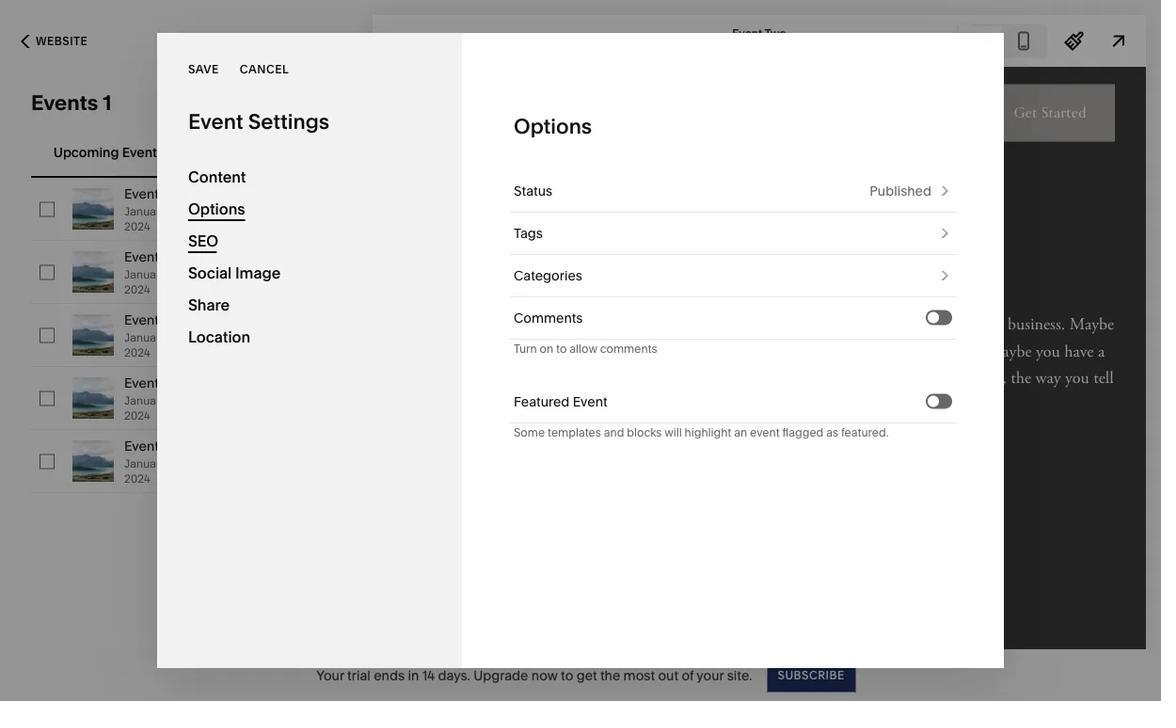Task type: vqa. For each thing, say whether or not it's contained in the screenshot.
Pages
no



Task type: describe. For each thing, give the bounding box(es) containing it.
5,
[[169, 457, 178, 471]]

categories
[[514, 268, 583, 284]]

1 vertical spatial to
[[561, 667, 573, 683]]

location
[[188, 328, 250, 346]]

options link
[[188, 193, 431, 225]]

status
[[514, 183, 553, 199]]

your
[[316, 667, 344, 683]]

seo link
[[188, 225, 431, 257]]

settings
[[248, 109, 330, 134]]

event for event three january 3, 2024 — december 3, 2024
[[124, 312, 159, 328]]

featured event
[[514, 394, 608, 410]]

2, inside "event four january 4, 2024 — december 2, 2024"
[[282, 394, 291, 408]]

as
[[827, 426, 839, 440]]

an
[[734, 426, 747, 440]]

share
[[188, 296, 230, 314]]

two for event two
[[765, 26, 787, 40]]

event two
[[733, 26, 787, 40]]

Comments checkbox
[[928, 312, 939, 323]]

january for two
[[124, 268, 166, 281]]

event four january 4, 2024 — december 2, 2024
[[124, 375, 291, 423]]

— for one
[[207, 205, 218, 218]]

1 1, from the left
[[169, 205, 176, 218]]

4, inside the "event five january 5, 2024 — december 4, 2024"
[[282, 457, 291, 471]]

upcoming events tab list
[[31, 126, 342, 178]]

ends
[[374, 667, 405, 683]]

three
[[162, 312, 198, 328]]

get
[[577, 667, 597, 683]]

to inside dialog
[[556, 342, 567, 356]]

templates
[[548, 426, 601, 440]]

upcoming
[[53, 144, 119, 160]]

image
[[235, 264, 281, 282]]

event
[[750, 426, 780, 440]]

2 1, from the left
[[280, 205, 288, 218]]

1
[[103, 90, 111, 115]]

website button
[[0, 21, 109, 62]]

highlight
[[685, 426, 732, 440]]

december for four
[[223, 394, 279, 408]]

event for event two january 2, 2024 — november 30, 2024
[[124, 249, 159, 265]]

cancel button
[[240, 52, 289, 86]]

14
[[422, 667, 435, 683]]

save
[[188, 62, 219, 76]]

event one january 1, 2024 — december 1, 2024
[[124, 186, 288, 233]]

event three january 3, 2024 — december 3, 2024
[[124, 312, 291, 360]]

— for five
[[209, 457, 220, 471]]

will
[[665, 426, 682, 440]]

the
[[600, 667, 621, 683]]

turn
[[514, 342, 537, 356]]

your trial ends in 14 days. upgrade now to get the most out of your site.
[[316, 667, 752, 683]]

— for four
[[209, 394, 220, 408]]

location link
[[188, 321, 431, 353]]

share link
[[188, 289, 431, 321]]

Featured Event checkbox
[[928, 396, 939, 407]]

social image
[[188, 264, 281, 282]]

2, inside event two january 2, 2024 — november 30, 2024
[[169, 268, 178, 281]]

featured.
[[841, 426, 889, 440]]

tags
[[514, 225, 543, 241]]

in
[[408, 667, 419, 683]]

events 1
[[31, 90, 111, 115]]



Task type: locate. For each thing, give the bounding box(es) containing it.
0 vertical spatial 4,
[[169, 394, 178, 408]]

save button
[[188, 52, 219, 86]]

— for two
[[209, 268, 220, 281]]

turn on to allow comments
[[514, 342, 658, 356]]

1 vertical spatial events
[[122, 144, 164, 160]]

blocks
[[627, 426, 662, 440]]

upcoming events button
[[37, 126, 181, 178]]

0 vertical spatial two
[[765, 26, 787, 40]]

one
[[162, 186, 188, 202]]

— inside event three january 3, 2024 — december 3, 2024
[[209, 331, 220, 344]]

to right on at the left
[[556, 342, 567, 356]]

event inside event three january 3, 2024 — december 3, 2024
[[124, 312, 159, 328]]

3,
[[169, 331, 178, 344], [282, 331, 291, 344]]

website
[[36, 34, 88, 48]]

1 horizontal spatial 4,
[[282, 457, 291, 471]]

30,
[[282, 268, 298, 281]]

— up share at the top left of the page
[[209, 268, 220, 281]]

december for three
[[223, 331, 280, 344]]

january inside event three january 3, 2024 — december 3, 2024
[[124, 331, 166, 344]]

five
[[162, 438, 188, 454]]

out
[[658, 667, 679, 683]]

your
[[697, 667, 724, 683]]

days.
[[438, 667, 470, 683]]

december for five
[[223, 457, 280, 471]]

0 horizontal spatial two
[[162, 249, 187, 265]]

event for event settings
[[188, 109, 243, 134]]

1 horizontal spatial 3,
[[282, 331, 291, 344]]

1 horizontal spatial 2,
[[282, 394, 291, 408]]

options
[[514, 113, 592, 139], [188, 200, 245, 218]]

december down location
[[223, 394, 279, 408]]

0 horizontal spatial events
[[31, 90, 98, 115]]

flagged
[[783, 426, 824, 440]]

some templates and blocks will highlight an event flagged as featured.
[[514, 426, 889, 440]]

event for event two
[[733, 26, 763, 40]]

1,
[[169, 205, 176, 218], [280, 205, 288, 218]]

comments
[[600, 342, 658, 356]]

january for five
[[124, 457, 166, 471]]

1 horizontal spatial options
[[514, 113, 592, 139]]

december inside "event four january 4, 2024 — december 2, 2024"
[[223, 394, 279, 408]]

to
[[556, 342, 567, 356], [561, 667, 573, 683]]

two
[[765, 26, 787, 40], [162, 249, 187, 265]]

options down content
[[188, 200, 245, 218]]

january inside event two january 2, 2024 — november 30, 2024
[[124, 268, 166, 281]]

5 january from the top
[[124, 457, 166, 471]]

december inside event one january 1, 2024 — december 1, 2024
[[221, 205, 278, 218]]

2 january from the top
[[124, 268, 166, 281]]

0 horizontal spatial 3,
[[169, 331, 178, 344]]

december inside the "event five january 5, 2024 — december 4, 2024"
[[223, 457, 280, 471]]

options up status
[[514, 113, 592, 139]]

3, down share link
[[282, 331, 291, 344]]

events inside button
[[122, 144, 164, 160]]

event two january 2, 2024 — november 30, 2024
[[124, 249, 298, 296]]

1 vertical spatial 4,
[[282, 457, 291, 471]]

row group
[[0, 178, 373, 493]]

january inside the "event five january 5, 2024 — december 4, 2024"
[[124, 457, 166, 471]]

— inside "event four january 4, 2024 — december 2, 2024"
[[209, 394, 220, 408]]

1 horizontal spatial two
[[765, 26, 787, 40]]

january for three
[[124, 331, 166, 344]]

4,
[[169, 394, 178, 408], [282, 457, 291, 471]]

december for one
[[221, 205, 278, 218]]

upcoming events
[[53, 144, 164, 160]]

3 january from the top
[[124, 331, 166, 344]]

events up one
[[122, 144, 164, 160]]

november
[[223, 268, 279, 281]]

— inside event two january 2, 2024 — november 30, 2024
[[209, 268, 220, 281]]

published
[[870, 183, 932, 199]]

cancel
[[240, 62, 289, 76]]

0 horizontal spatial 2,
[[169, 268, 178, 281]]

january inside "event four january 4, 2024 — december 2, 2024"
[[124, 394, 166, 408]]

featured
[[514, 394, 570, 410]]

event five january 5, 2024 — december 4, 2024
[[124, 438, 291, 486]]

1 january from the top
[[124, 205, 166, 218]]

event inside event one january 1, 2024 — december 1, 2024
[[124, 186, 159, 202]]

december down share at the top left of the page
[[223, 331, 280, 344]]

— inside the "event five january 5, 2024 — december 4, 2024"
[[209, 457, 220, 471]]

two inside event two january 2, 2024 — november 30, 2024
[[162, 249, 187, 265]]

dialog containing event settings
[[157, 33, 1004, 668]]

1 vertical spatial two
[[162, 249, 187, 265]]

events
[[31, 90, 98, 115], [122, 144, 164, 160]]

social image link
[[188, 257, 431, 289]]

1, down one
[[169, 205, 176, 218]]

social
[[188, 264, 232, 282]]

december inside event three january 3, 2024 — december 3, 2024
[[223, 331, 280, 344]]

— down share at the top left of the page
[[209, 331, 220, 344]]

december
[[221, 205, 278, 218], [223, 331, 280, 344], [223, 394, 279, 408], [223, 457, 280, 471]]

january for four
[[124, 394, 166, 408]]

site.
[[727, 667, 752, 683]]

4 january from the top
[[124, 394, 166, 408]]

event inside "event four january 4, 2024 — december 2, 2024"
[[124, 375, 159, 391]]

0 horizontal spatial options
[[188, 200, 245, 218]]

0 horizontal spatial 1,
[[169, 205, 176, 218]]

january down three
[[124, 331, 166, 344]]

2, down location link
[[282, 394, 291, 408]]

event inside the "event five january 5, 2024 — december 4, 2024"
[[124, 438, 159, 454]]

1 vertical spatial 2,
[[282, 394, 291, 408]]

— inside event one january 1, 2024 — december 1, 2024
[[207, 205, 218, 218]]

4, inside "event four january 4, 2024 — december 2, 2024"
[[169, 394, 178, 408]]

2024
[[179, 205, 205, 218], [124, 220, 150, 233], [181, 268, 207, 281], [124, 283, 150, 296], [181, 331, 207, 344], [124, 346, 150, 360], [181, 394, 207, 408], [124, 409, 150, 423], [181, 457, 207, 471], [124, 472, 150, 486]]

event settings
[[188, 109, 330, 134]]

some
[[514, 426, 545, 440]]

1 horizontal spatial 1,
[[280, 205, 288, 218]]

0 vertical spatial to
[[556, 342, 567, 356]]

event for event four january 4, 2024 — december 2, 2024
[[124, 375, 159, 391]]

— up the "event five january 5, 2024 — december 4, 2024"
[[209, 394, 220, 408]]

event for event one january 1, 2024 — december 1, 2024
[[124, 186, 159, 202]]

1 horizontal spatial events
[[122, 144, 164, 160]]

january inside event one january 1, 2024 — december 1, 2024
[[124, 205, 166, 218]]

january down one
[[124, 205, 166, 218]]

1 vertical spatial options
[[188, 200, 245, 218]]

event inside event two january 2, 2024 — november 30, 2024
[[124, 249, 159, 265]]

comments
[[514, 310, 583, 326]]

content link
[[188, 161, 431, 193]]

0 vertical spatial options
[[514, 113, 592, 139]]

january down four
[[124, 394, 166, 408]]

two for event two january 2, 2024 — november 30, 2024
[[162, 249, 187, 265]]

— up seo
[[207, 205, 218, 218]]

january for one
[[124, 205, 166, 218]]

on
[[540, 342, 554, 356]]

dialog
[[157, 33, 1004, 668]]

3, down three
[[169, 331, 178, 344]]

— for three
[[209, 331, 220, 344]]

tab list
[[959, 26, 1046, 56]]

now
[[532, 667, 558, 683]]

2, left social
[[169, 268, 178, 281]]

allow
[[570, 342, 597, 356]]

0 vertical spatial 2,
[[169, 268, 178, 281]]

2 3, from the left
[[282, 331, 291, 344]]

2,
[[169, 268, 178, 281], [282, 394, 291, 408]]

december down content
[[221, 205, 278, 218]]

trial
[[347, 667, 371, 683]]

—
[[207, 205, 218, 218], [209, 268, 220, 281], [209, 331, 220, 344], [209, 394, 220, 408], [209, 457, 220, 471]]

1, up seo link
[[280, 205, 288, 218]]

upgrade
[[474, 667, 528, 683]]

— right 5,
[[209, 457, 220, 471]]

1 3, from the left
[[169, 331, 178, 344]]

0 vertical spatial events
[[31, 90, 98, 115]]

december right 5,
[[223, 457, 280, 471]]

of
[[682, 667, 694, 683]]

row group containing event one
[[0, 178, 373, 493]]

events left 1
[[31, 90, 98, 115]]

0 horizontal spatial 4,
[[169, 394, 178, 408]]

four
[[162, 375, 190, 391]]

january up three
[[124, 268, 166, 281]]

january left 5,
[[124, 457, 166, 471]]

event
[[733, 26, 763, 40], [188, 109, 243, 134], [124, 186, 159, 202], [124, 249, 159, 265], [124, 312, 159, 328], [124, 375, 159, 391], [573, 394, 608, 410], [124, 438, 159, 454]]

seo
[[188, 232, 219, 250]]

january
[[124, 205, 166, 218], [124, 268, 166, 281], [124, 331, 166, 344], [124, 394, 166, 408], [124, 457, 166, 471]]

and
[[604, 426, 624, 440]]

to left the get on the bottom
[[561, 667, 573, 683]]

most
[[624, 667, 655, 683]]

content
[[188, 168, 246, 186]]

event for event five january 5, 2024 — december 4, 2024
[[124, 438, 159, 454]]



